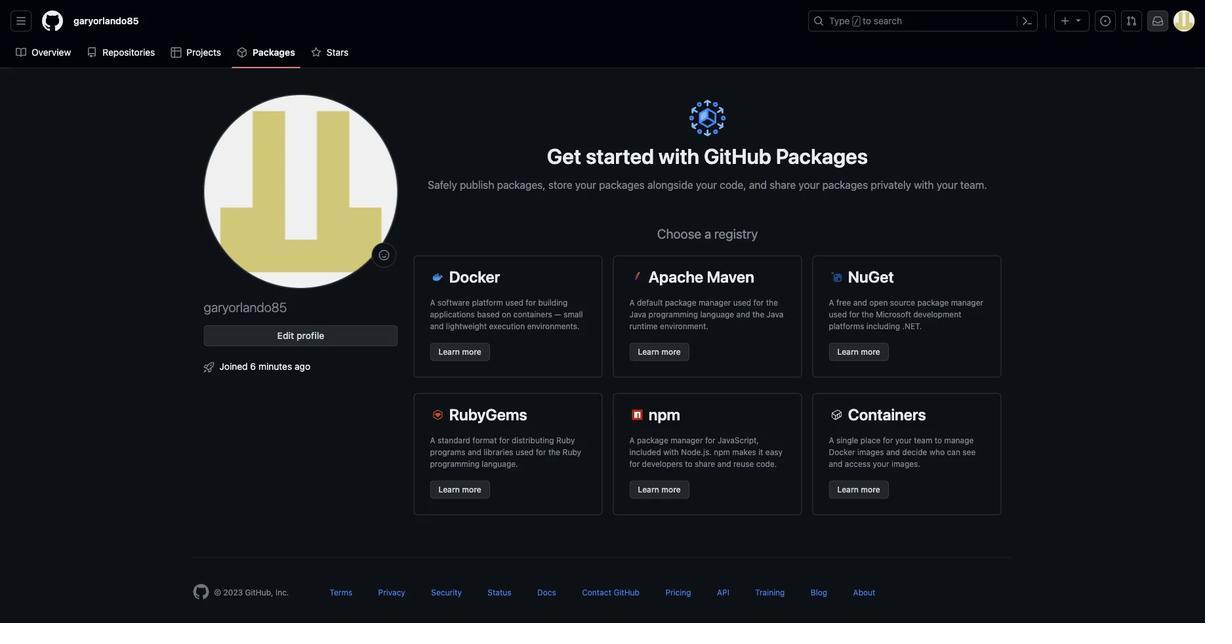 Task type: locate. For each thing, give the bounding box(es) containing it.
learn more link down platforms
[[829, 343, 889, 361]]

with
[[659, 143, 700, 168], [914, 179, 934, 191], [664, 448, 679, 457]]

programming inside a standard format for distributing ruby programs and libraries used for the ruby programming language.
[[430, 460, 480, 469]]

github
[[704, 143, 772, 168], [614, 588, 640, 598]]

for up containers
[[526, 298, 536, 307]]

to inside a single place for your team to manage docker images and decide who can see and access your images.
[[935, 436, 942, 445]]

0 horizontal spatial programming
[[430, 460, 480, 469]]

0 horizontal spatial java
[[630, 310, 647, 319]]

homepage image
[[42, 11, 63, 32], [193, 584, 209, 600]]

and left the reuse
[[718, 460, 731, 469]]

0 vertical spatial docker
[[449, 267, 500, 286]]

1 horizontal spatial programming
[[649, 310, 698, 319]]

privacy
[[378, 588, 405, 598]]

and
[[749, 179, 767, 191], [854, 298, 867, 307], [737, 310, 751, 319], [430, 322, 444, 331], [468, 448, 482, 457], [887, 448, 900, 457], [718, 460, 731, 469], [829, 460, 843, 469]]

packages left privately
[[823, 179, 868, 191]]

1 horizontal spatial garyorlando85
[[204, 299, 287, 315]]

more down 'developers'
[[662, 485, 681, 494]]

for up libraries
[[499, 436, 510, 445]]

used down free
[[829, 310, 847, 319]]

repositories
[[103, 47, 155, 58]]

1 vertical spatial docker
[[829, 448, 856, 457]]

0 horizontal spatial homepage image
[[42, 11, 63, 32]]

inc.
[[276, 588, 289, 598]]

pricing link
[[666, 588, 691, 598]]

6
[[250, 361, 256, 372]]

containers
[[514, 310, 552, 319]]

java right language
[[767, 310, 784, 319]]

learn down access
[[838, 485, 859, 494]]

github up the code,
[[704, 143, 772, 168]]

projects link
[[166, 43, 226, 62]]

stars
[[327, 47, 349, 58]]

a left 'software'
[[430, 298, 435, 307]]

learn more
[[439, 347, 482, 357], [638, 347, 681, 357], [838, 347, 881, 357], [439, 485, 482, 494], [638, 485, 681, 494], [838, 485, 881, 494]]

learn more down programs
[[439, 485, 482, 494]]

for up platforms
[[849, 310, 860, 319]]

who
[[930, 448, 945, 457]]

0 horizontal spatial share
[[695, 460, 715, 469]]

learn more link down programs
[[430, 481, 490, 499]]

programs
[[430, 448, 466, 457]]

learn down lightweight
[[439, 347, 460, 357]]

0 vertical spatial npm
[[649, 405, 681, 424]]

the inside a standard format for distributing ruby programs and libraries used for the ruby programming language.
[[549, 448, 561, 457]]

for up node.js.
[[705, 436, 716, 445]]

book image
[[16, 47, 26, 58]]

a
[[705, 226, 712, 242]]

share down node.js.
[[695, 460, 715, 469]]

.net.
[[903, 322, 922, 331]]

npm inside the a package manager for javascript, included with node.js. npm makes it easy for developers to share and reuse code.
[[714, 448, 730, 457]]

docker inside a single place for your team to manage docker images and decide who can see and access your images.
[[829, 448, 856, 457]]

learn more link down lightweight
[[430, 343, 490, 361]]

on
[[502, 310, 511, 319]]

1 vertical spatial ruby
[[563, 448, 581, 457]]

docs
[[537, 588, 556, 598]]

with right privately
[[914, 179, 934, 191]]

0 vertical spatial packages
[[253, 47, 295, 58]]

edit profile button
[[204, 326, 398, 347]]

to right /
[[863, 15, 872, 26]]

default
[[637, 298, 663, 307]]

learn for nuget
[[838, 347, 859, 357]]

/
[[854, 17, 859, 26]]

learn more for apache maven
[[638, 347, 681, 357]]

1 vertical spatial homepage image
[[193, 584, 209, 600]]

0 vertical spatial garyorlando85
[[74, 15, 139, 26]]

manager up development
[[951, 298, 984, 307]]

learn more link
[[430, 343, 490, 361], [630, 343, 690, 361], [829, 343, 889, 361], [430, 481, 490, 499], [630, 481, 690, 499], [829, 481, 889, 499]]

1 vertical spatial npm
[[714, 448, 730, 457]]

1 horizontal spatial java
[[767, 310, 784, 319]]

docker down "single"
[[829, 448, 856, 457]]

search
[[874, 15, 902, 26]]

learn more link for containers
[[829, 481, 889, 499]]

learn
[[439, 347, 460, 357], [638, 347, 660, 357], [838, 347, 859, 357], [439, 485, 460, 494], [638, 485, 660, 494], [838, 485, 859, 494]]

with up 'developers'
[[664, 448, 679, 457]]

1 java from the left
[[630, 310, 647, 319]]

about link
[[854, 588, 876, 598]]

used up language
[[734, 298, 752, 307]]

github,
[[245, 588, 273, 598]]

status link
[[488, 588, 512, 598]]

apache maven
[[649, 267, 755, 286]]

safely publish packages, store your packages alongside your code, and share your packages privately with your team.
[[428, 179, 988, 191]]

learn down runtime
[[638, 347, 660, 357]]

and down "applications"
[[430, 322, 444, 331]]

notifications image
[[1153, 16, 1164, 26]]

code.
[[756, 460, 777, 469]]

node.js.
[[681, 448, 712, 457]]

standard
[[438, 436, 470, 445]]

learn more link for apache maven
[[630, 343, 690, 361]]

0 horizontal spatial github
[[614, 588, 640, 598]]

1 horizontal spatial to
[[863, 15, 872, 26]]

a inside a software platform used for building applications based on containers — small and lightweight execution environments.
[[430, 298, 435, 307]]

minutes
[[259, 361, 292, 372]]

docker up platform
[[449, 267, 500, 286]]

package
[[665, 298, 697, 307], [918, 298, 949, 307], [637, 436, 669, 445]]

garyorlando85 up "repo" icon
[[74, 15, 139, 26]]

and up "images."
[[887, 448, 900, 457]]

homepage image up overview
[[42, 11, 63, 32]]

0 vertical spatial programming
[[649, 310, 698, 319]]

javascript,
[[718, 436, 759, 445]]

homepage image left ©
[[193, 584, 209, 600]]

github right contact
[[614, 588, 640, 598]]

a inside the a package manager for javascript, included with node.js. npm makes it easy for developers to share and reuse code.
[[630, 436, 635, 445]]

software
[[438, 298, 470, 307]]

learn down 'developers'
[[638, 485, 660, 494]]

a left free
[[829, 298, 835, 307]]

contact
[[582, 588, 612, 598]]

terms link
[[330, 588, 353, 598]]

learn more link for docker
[[430, 343, 490, 361]]

manager up node.js.
[[671, 436, 703, 445]]

0 horizontal spatial packages
[[599, 179, 645, 191]]

—
[[555, 310, 562, 319]]

a inside a default package manager used for the java programming language and the java runtime environment.
[[630, 298, 635, 307]]

2 packages from the left
[[823, 179, 868, 191]]

github package registry icon image
[[689, 100, 726, 137]]

share right the code,
[[770, 179, 796, 191]]

0 vertical spatial to
[[863, 15, 872, 26]]

learn more link down 'developers'
[[630, 481, 690, 499]]

footer containing © 2023 github, inc.
[[183, 558, 1023, 623]]

triangle down image
[[1074, 15, 1084, 25]]

java up runtime
[[630, 310, 647, 319]]

packages
[[253, 47, 295, 58], [776, 143, 868, 168]]

with up alongside
[[659, 143, 700, 168]]

for inside a software platform used for building applications based on containers — small and lightweight execution environments.
[[526, 298, 536, 307]]

more down lightweight
[[462, 347, 482, 357]]

1 horizontal spatial packages
[[776, 143, 868, 168]]

learn down platforms
[[838, 347, 859, 357]]

2 vertical spatial with
[[664, 448, 679, 457]]

language
[[701, 310, 735, 319]]

0 vertical spatial github
[[704, 143, 772, 168]]

a left "single"
[[829, 436, 835, 445]]

developers
[[642, 460, 683, 469]]

used down distributing
[[516, 448, 534, 457]]

for right place
[[883, 436, 893, 445]]

1 vertical spatial github
[[614, 588, 640, 598]]

0 horizontal spatial npm
[[649, 405, 681, 424]]

0 horizontal spatial to
[[685, 460, 693, 469]]

about
[[854, 588, 876, 598]]

a up included
[[630, 436, 635, 445]]

images
[[858, 448, 884, 457]]

package up included
[[637, 436, 669, 445]]

included
[[630, 448, 661, 457]]

1 vertical spatial share
[[695, 460, 715, 469]]

2 vertical spatial to
[[685, 460, 693, 469]]

a inside a single place for your team to manage docker images and decide who can see and access your images.
[[829, 436, 835, 445]]

footer
[[183, 558, 1023, 623]]

learn for apache maven
[[638, 347, 660, 357]]

to up who
[[935, 436, 942, 445]]

share inside the a package manager for javascript, included with node.js. npm makes it easy for developers to share and reuse code.
[[695, 460, 715, 469]]

garyorlando85 up edit
[[204, 299, 287, 315]]

packages down started
[[599, 179, 645, 191]]

to
[[863, 15, 872, 26], [935, 436, 942, 445], [685, 460, 693, 469]]

and down the format
[[468, 448, 482, 457]]

1 horizontal spatial homepage image
[[193, 584, 209, 600]]

1 horizontal spatial packages
[[823, 179, 868, 191]]

alongside
[[648, 179, 694, 191]]

used inside a standard format for distributing ruby programs and libraries used for the ruby programming language.
[[516, 448, 534, 457]]

programming down programs
[[430, 460, 480, 469]]

learn more down access
[[838, 485, 881, 494]]

1 vertical spatial programming
[[430, 460, 480, 469]]

2 horizontal spatial to
[[935, 436, 942, 445]]

for down maven
[[754, 298, 764, 307]]

more for npm
[[662, 485, 681, 494]]

type
[[830, 15, 850, 26]]

for down included
[[630, 460, 640, 469]]

and inside a software platform used for building applications based on containers — small and lightweight execution environments.
[[430, 322, 444, 331]]

more down environment.
[[662, 347, 681, 357]]

joined 6 minutes ago
[[220, 361, 310, 372]]

a
[[430, 298, 435, 307], [630, 298, 635, 307], [829, 298, 835, 307], [430, 436, 435, 445], [630, 436, 635, 445], [829, 436, 835, 445]]

runtime
[[630, 322, 658, 331]]

more for rubygems
[[462, 485, 482, 494]]

a left "default"
[[630, 298, 635, 307]]

manager inside a free and open source package manager used for the microsoft development platforms including .net.
[[951, 298, 984, 307]]

programming up environment.
[[649, 310, 698, 319]]

packages
[[599, 179, 645, 191], [823, 179, 868, 191]]

0 vertical spatial ruby
[[556, 436, 575, 445]]

0 vertical spatial share
[[770, 179, 796, 191]]

package image
[[237, 47, 247, 58]]

learn for rubygems
[[439, 485, 460, 494]]

1 horizontal spatial docker
[[829, 448, 856, 457]]

learn more down runtime
[[638, 347, 681, 357]]

platform
[[472, 298, 503, 307]]

0 horizontal spatial packages
[[253, 47, 295, 58]]

1 vertical spatial to
[[935, 436, 942, 445]]

and inside a standard format for distributing ruby programs and libraries used for the ruby programming language.
[[468, 448, 482, 457]]

learn more for containers
[[838, 485, 881, 494]]

1 vertical spatial packages
[[776, 143, 868, 168]]

edit profile
[[277, 330, 324, 341]]

a inside a standard format for distributing ruby programs and libraries used for the ruby programming language.
[[430, 436, 435, 445]]

rubygems
[[449, 405, 527, 424]]

more
[[462, 347, 482, 357], [662, 347, 681, 357], [861, 347, 881, 357], [462, 485, 482, 494], [662, 485, 681, 494], [861, 485, 881, 494]]

npm up included
[[649, 405, 681, 424]]

learn for docker
[[439, 347, 460, 357]]

to down node.js.
[[685, 460, 693, 469]]

github inside footer
[[614, 588, 640, 598]]

1 horizontal spatial npm
[[714, 448, 730, 457]]

a for rubygems
[[430, 436, 435, 445]]

makes
[[733, 448, 757, 457]]

learn more link down access
[[829, 481, 889, 499]]

command palette image
[[1022, 16, 1033, 26]]

more down including
[[861, 347, 881, 357]]

used up on
[[506, 298, 524, 307]]

execution
[[489, 322, 525, 331]]

learn more for nuget
[[838, 347, 881, 357]]

format
[[473, 436, 497, 445]]

and left access
[[829, 460, 843, 469]]

manager inside a default package manager used for the java programming language and the java runtime environment.
[[699, 298, 731, 307]]

and right free
[[854, 298, 867, 307]]

learn more down 'developers'
[[638, 485, 681, 494]]

docker
[[449, 267, 500, 286], [829, 448, 856, 457]]

a for containers
[[829, 436, 835, 445]]

to inside the a package manager for javascript, included with node.js. npm makes it easy for developers to share and reuse code.
[[685, 460, 693, 469]]

share
[[770, 179, 796, 191], [695, 460, 715, 469]]

started
[[586, 143, 654, 168]]

package inside a default package manager used for the java programming language and the java runtime environment.
[[665, 298, 697, 307]]

learn more link down runtime
[[630, 343, 690, 361]]

pricing
[[666, 588, 691, 598]]

stars link
[[306, 43, 354, 62]]

type / to search
[[830, 15, 902, 26]]

and right language
[[737, 310, 751, 319]]

0 vertical spatial homepage image
[[42, 11, 63, 32]]

easy
[[766, 448, 783, 457]]

a for npm
[[630, 436, 635, 445]]

learn down programs
[[439, 485, 460, 494]]

package up development
[[918, 298, 949, 307]]

npm down the javascript,
[[714, 448, 730, 457]]

more down programs
[[462, 485, 482, 494]]

learn more down lightweight
[[439, 347, 482, 357]]

©
[[214, 588, 221, 598]]

learn more down platforms
[[838, 347, 881, 357]]

overview
[[32, 47, 71, 58]]

npm
[[649, 405, 681, 424], [714, 448, 730, 457]]

more down access
[[861, 485, 881, 494]]

your
[[575, 179, 596, 191], [696, 179, 717, 191], [799, 179, 820, 191], [937, 179, 958, 191], [896, 436, 912, 445], [873, 460, 890, 469]]

manager up language
[[699, 298, 731, 307]]

package up environment.
[[665, 298, 697, 307]]

more for apache maven
[[662, 347, 681, 357]]

a up programs
[[430, 436, 435, 445]]

ago
[[295, 361, 310, 372]]

a inside a free and open source package manager used for the microsoft development platforms including .net.
[[829, 298, 835, 307]]



Task type: describe. For each thing, give the bounding box(es) containing it.
it
[[759, 448, 764, 457]]

a default package manager used for the java programming language and the java runtime environment.
[[630, 298, 784, 331]]

and inside the a package manager for javascript, included with node.js. npm makes it easy for developers to share and reuse code.
[[718, 460, 731, 469]]

publish
[[460, 179, 494, 191]]

store
[[549, 179, 573, 191]]

distributing
[[512, 436, 554, 445]]

reuse
[[734, 460, 754, 469]]

small
[[564, 310, 583, 319]]

free
[[837, 298, 851, 307]]

a for apache maven
[[630, 298, 635, 307]]

1 vertical spatial with
[[914, 179, 934, 191]]

for inside a default package manager used for the java programming language and the java runtime environment.
[[754, 298, 764, 307]]

maven
[[707, 267, 755, 286]]

projects
[[187, 47, 221, 58]]

single
[[837, 436, 859, 445]]

more for docker
[[462, 347, 482, 357]]

a free and open source package manager used for the microsoft development platforms including .net.
[[829, 298, 984, 331]]

can
[[947, 448, 961, 457]]

containers
[[848, 405, 927, 424]]

plus image
[[1061, 16, 1071, 26]]

more for containers
[[861, 485, 881, 494]]

access
[[845, 460, 871, 469]]

based
[[477, 310, 500, 319]]

apache
[[649, 267, 704, 286]]

a for docker
[[430, 298, 435, 307]]

a standard format for distributing ruby programs and libraries used for the ruby programming language.
[[430, 436, 581, 469]]

team
[[914, 436, 933, 445]]

edit
[[277, 330, 294, 341]]

contact github
[[582, 588, 640, 598]]

learn for containers
[[838, 485, 859, 494]]

used inside a default package manager used for the java programming language and the java runtime environment.
[[734, 298, 752, 307]]

1 horizontal spatial share
[[770, 179, 796, 191]]

privacy link
[[378, 588, 405, 598]]

contact github link
[[582, 588, 640, 598]]

garyorlando85 link
[[68, 11, 144, 31]]

1 vertical spatial garyorlando85
[[204, 299, 287, 315]]

choose a registry
[[657, 226, 758, 242]]

1 horizontal spatial github
[[704, 143, 772, 168]]

a package manager for javascript, included with node.js. npm makes it easy for developers to share and reuse code.
[[630, 436, 783, 469]]

get
[[547, 143, 582, 168]]

© 2023 github, inc.
[[214, 588, 289, 598]]

choose
[[657, 226, 702, 242]]

1 packages from the left
[[599, 179, 645, 191]]

nuget
[[848, 267, 894, 286]]

homepage image inside footer
[[193, 584, 209, 600]]

applications
[[430, 310, 475, 319]]

a for nuget
[[829, 298, 835, 307]]

profile
[[297, 330, 324, 341]]

a single place for your team to manage docker images and decide who can see and access your images.
[[829, 436, 976, 469]]

package inside a free and open source package manager used for the microsoft development platforms including .net.
[[918, 298, 949, 307]]

for inside a free and open source package manager used for the microsoft development platforms including .net.
[[849, 310, 860, 319]]

packages,
[[497, 179, 546, 191]]

programming inside a default package manager used for the java programming language and the java runtime environment.
[[649, 310, 698, 319]]

smiley image
[[379, 250, 389, 261]]

api
[[717, 588, 730, 598]]

table image
[[171, 47, 181, 58]]

team.
[[961, 179, 988, 191]]

a software platform used for building applications based on containers — small and lightweight execution environments.
[[430, 298, 583, 331]]

get started with github packages
[[547, 143, 868, 168]]

status
[[488, 588, 512, 598]]

git pull request image
[[1127, 16, 1137, 26]]

lightweight
[[446, 322, 487, 331]]

training link
[[756, 588, 785, 598]]

joined
[[220, 361, 248, 372]]

privately
[[871, 179, 912, 191]]

0 horizontal spatial docker
[[449, 267, 500, 286]]

star image
[[311, 47, 321, 58]]

and inside a free and open source package manager used for the microsoft development platforms including .net.
[[854, 298, 867, 307]]

images.
[[892, 460, 921, 469]]

learn more for rubygems
[[439, 485, 482, 494]]

learn more for docker
[[439, 347, 482, 357]]

development
[[914, 310, 962, 319]]

change your avatar image
[[204, 95, 398, 289]]

2 java from the left
[[767, 310, 784, 319]]

used inside a free and open source package manager used for the microsoft development platforms including .net.
[[829, 310, 847, 319]]

package inside the a package manager for javascript, included with node.js. npm makes it easy for developers to share and reuse code.
[[637, 436, 669, 445]]

rocket image
[[204, 362, 214, 373]]

issue opened image
[[1101, 16, 1111, 26]]

learn more for npm
[[638, 485, 681, 494]]

manage
[[945, 436, 974, 445]]

the inside a free and open source package manager used for the microsoft development platforms including .net.
[[862, 310, 874, 319]]

environments.
[[527, 322, 580, 331]]

learn more link for npm
[[630, 481, 690, 499]]

microsoft
[[876, 310, 911, 319]]

api link
[[717, 588, 730, 598]]

open
[[870, 298, 888, 307]]

overview link
[[11, 43, 76, 62]]

blog
[[811, 588, 828, 598]]

learn more link for rubygems
[[430, 481, 490, 499]]

0 horizontal spatial garyorlando85
[[74, 15, 139, 26]]

blog link
[[811, 588, 828, 598]]

and right the code,
[[749, 179, 767, 191]]

learn more link for nuget
[[829, 343, 889, 361]]

more for nuget
[[861, 347, 881, 357]]

for down distributing
[[536, 448, 546, 457]]

for inside a single place for your team to manage docker images and decide who can see and access your images.
[[883, 436, 893, 445]]

training
[[756, 588, 785, 598]]

registry
[[715, 226, 758, 242]]

repositories link
[[82, 43, 160, 62]]

manager inside the a package manager for javascript, included with node.js. npm makes it easy for developers to share and reuse code.
[[671, 436, 703, 445]]

libraries
[[484, 448, 514, 457]]

including
[[867, 322, 901, 331]]

repo image
[[87, 47, 97, 58]]

learn for npm
[[638, 485, 660, 494]]

platforms
[[829, 322, 865, 331]]

docs link
[[537, 588, 556, 598]]

building
[[538, 298, 568, 307]]

security link
[[431, 588, 462, 598]]

code,
[[720, 179, 747, 191]]

packages link
[[232, 43, 300, 62]]

place
[[861, 436, 881, 445]]

0 vertical spatial with
[[659, 143, 700, 168]]

with inside the a package manager for javascript, included with node.js. npm makes it easy for developers to share and reuse code.
[[664, 448, 679, 457]]

source
[[890, 298, 916, 307]]

language.
[[482, 460, 518, 469]]

see
[[963, 448, 976, 457]]

used inside a software platform used for building applications based on containers — small and lightweight execution environments.
[[506, 298, 524, 307]]

security
[[431, 588, 462, 598]]

safely
[[428, 179, 457, 191]]

and inside a default package manager used for the java programming language and the java runtime environment.
[[737, 310, 751, 319]]

terms
[[330, 588, 353, 598]]



Task type: vqa. For each thing, say whether or not it's contained in the screenshot.


